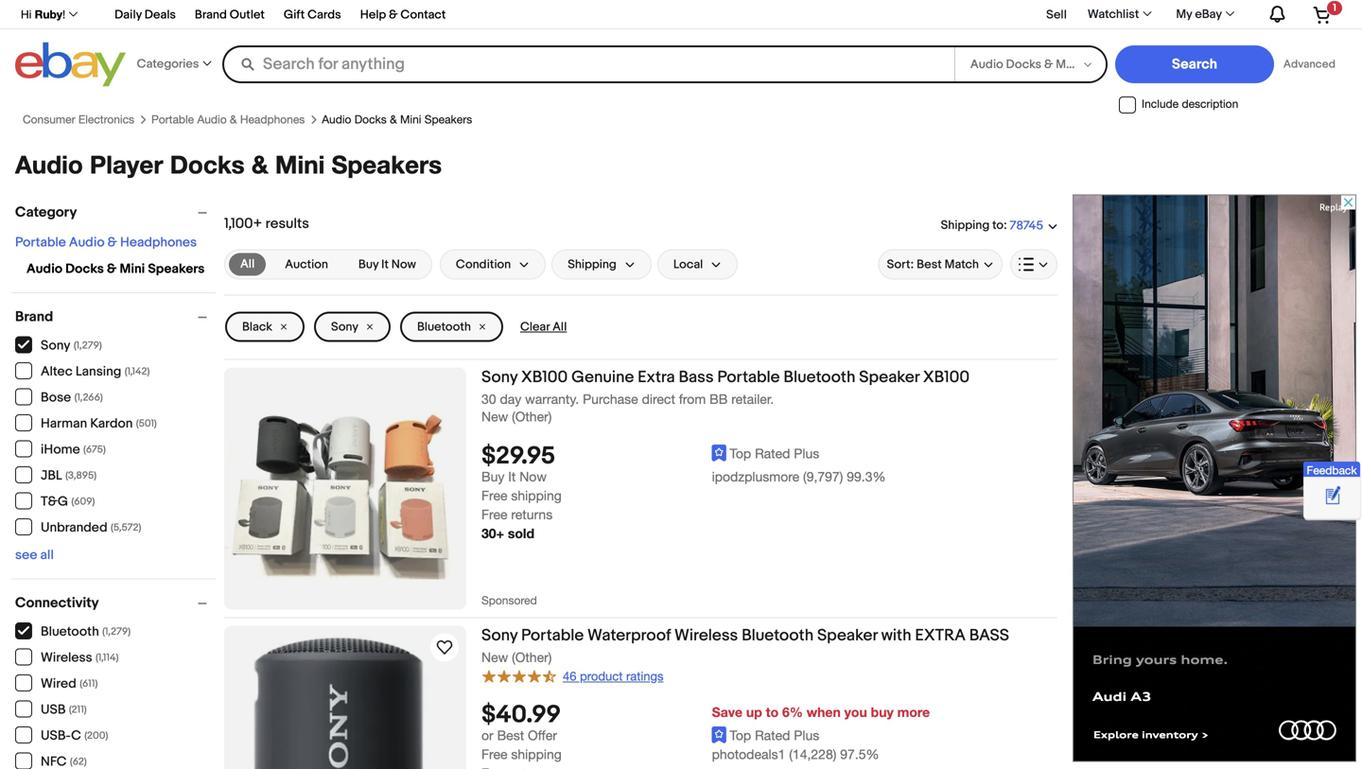 Task type: locate. For each thing, give the bounding box(es) containing it.
shipping
[[511, 488, 562, 504], [511, 747, 562, 763]]

brand outlet
[[195, 8, 265, 22]]

1 horizontal spatial to
[[993, 218, 1004, 233]]

bluetooth link
[[400, 312, 504, 342]]

30+
[[482, 526, 504, 541]]

1 vertical spatial shipping
[[511, 747, 562, 763]]

bluetooth inside sony xb100 genuine extra bass portable bluetooth speaker xb100 30 day warranty. purchase direct from bb retailer. new (other)
[[784, 368, 856, 388]]

bose
[[41, 390, 71, 406]]

plus up (9,797)
[[794, 446, 820, 461]]

new right 'watch sony portable waterproof wireless bluetooth speaker with extra bass' image
[[482, 650, 508, 666]]

(other)
[[512, 409, 552, 424], [512, 650, 552, 666]]

2 vertical spatial free
[[482, 747, 508, 763]]

speaker inside sony xb100 genuine extra bass portable bluetooth speaker xb100 30 day warranty. purchase direct from bb retailer. new (other)
[[860, 368, 920, 388]]

&
[[389, 8, 398, 22], [230, 113, 237, 126], [390, 113, 397, 126], [252, 150, 268, 179], [108, 235, 117, 251], [107, 261, 117, 277]]

contact
[[401, 8, 446, 22]]

0 horizontal spatial best
[[497, 728, 524, 744]]

0 vertical spatial portable audio & headphones
[[151, 113, 305, 126]]

0 vertical spatial mini
[[400, 113, 422, 126]]

connectivity button
[[15, 595, 216, 612]]

1 horizontal spatial (1,279)
[[102, 626, 131, 639]]

1 vertical spatial buy
[[482, 469, 505, 485]]

daily
[[115, 8, 142, 22]]

0 horizontal spatial it
[[382, 257, 389, 272]]

2 plus from the top
[[794, 728, 820, 744]]

new down '30'
[[482, 409, 508, 424]]

advanced
[[1284, 58, 1336, 71]]

speaker
[[860, 368, 920, 388], [818, 626, 878, 646]]

30
[[482, 392, 496, 407]]

1,100+ results
[[224, 215, 309, 232]]

new inside sony xb100 genuine extra bass portable bluetooth speaker xb100 30 day warranty. purchase direct from bb retailer. new (other)
[[482, 409, 508, 424]]

1 vertical spatial (1,279)
[[102, 626, 131, 639]]

sony down "auction" link
[[331, 320, 359, 334]]

headphones
[[240, 113, 305, 126], [120, 235, 197, 251]]

0 horizontal spatial to
[[766, 705, 779, 720]]

1 vertical spatial to
[[766, 705, 779, 720]]

1 horizontal spatial xb100
[[924, 368, 970, 388]]

top rated plus image
[[712, 727, 727, 744]]

rated up ipodzplusmore
[[755, 446, 791, 461]]

0 horizontal spatial wireless
[[41, 650, 92, 666]]

buy it now up returns
[[482, 469, 547, 485]]

shipping down offer
[[511, 747, 562, 763]]

bass
[[970, 626, 1010, 646]]

& inside account navigation
[[389, 8, 398, 22]]

(other) up 46 product ratings link
[[512, 650, 552, 666]]

with
[[882, 626, 912, 646]]

1 horizontal spatial docks
[[170, 150, 245, 179]]

0 vertical spatial plus
[[794, 446, 820, 461]]

1 vertical spatial best
[[497, 728, 524, 744]]

(other) down warranty.
[[512, 409, 552, 424]]

(1,279) up altec lansing (1,142)
[[74, 340, 102, 352]]

0 vertical spatial to
[[993, 218, 1004, 233]]

(9,797)
[[804, 469, 844, 485]]

headphones up audio player docks & mini speakers
[[240, 113, 305, 126]]

(1,279) up (1,114)
[[102, 626, 131, 639]]

top for top rated plus image
[[730, 728, 752, 744]]

portable audio & headphones link up audio player docks & mini speakers
[[151, 113, 305, 126]]

to inside shipping to : 78745
[[993, 218, 1004, 233]]

buy right "auction" link
[[359, 257, 379, 272]]

black link
[[225, 312, 305, 342]]

my ebay
[[1177, 7, 1223, 22]]

gift cards
[[284, 8, 341, 22]]

0 horizontal spatial now
[[392, 257, 416, 272]]

1 new from the top
[[482, 409, 508, 424]]

1 horizontal spatial buy
[[482, 469, 505, 485]]

best right 'sort:'
[[917, 257, 942, 272]]

0 vertical spatial wireless
[[675, 626, 738, 646]]

0 vertical spatial headphones
[[240, 113, 305, 126]]

best inside dropdown button
[[917, 257, 942, 272]]

to right up
[[766, 705, 779, 720]]

black
[[242, 320, 273, 334]]

photodeals1
[[712, 747, 786, 763]]

1 horizontal spatial wireless
[[675, 626, 738, 646]]

0 vertical spatial (other)
[[512, 409, 552, 424]]

audio docks & mini speakers link
[[322, 113, 472, 126]]

condition button
[[440, 250, 546, 280]]

0 vertical spatial buy
[[359, 257, 379, 272]]

!
[[62, 8, 65, 21]]

portable audio & headphones
[[151, 113, 305, 126], [15, 235, 197, 251]]

usb
[[41, 702, 66, 719]]

0 horizontal spatial audio docks & mini speakers
[[27, 261, 205, 277]]

1 shipping from the top
[[511, 488, 562, 504]]

0 horizontal spatial buy
[[359, 257, 379, 272]]

sony up altec
[[41, 338, 70, 354]]

1 vertical spatial portable audio & headphones
[[15, 235, 197, 251]]

or
[[482, 728, 494, 744]]

sony portable waterproof wireless bluetooth speaker with extra bass image
[[224, 636, 467, 769]]

(211)
[[69, 704, 87, 717]]

(5,572)
[[111, 522, 141, 534]]

1 vertical spatial top rated plus
[[730, 728, 820, 744]]

1 rated from the top
[[755, 446, 791, 461]]

0 vertical spatial docks
[[355, 113, 387, 126]]

1 vertical spatial mini
[[275, 150, 325, 179]]

plus for top rated plus image
[[794, 728, 820, 744]]

portable inside the sony portable waterproof wireless bluetooth speaker with extra bass new (other)
[[522, 626, 584, 646]]

portable down the category
[[15, 235, 66, 251]]

all down 1,100+
[[240, 257, 255, 272]]

1 vertical spatial speaker
[[818, 626, 878, 646]]

46 product ratings
[[563, 669, 664, 684]]

2 rated from the top
[[755, 728, 791, 744]]

top rated plus for top rated plus image
[[730, 728, 820, 744]]

1 vertical spatial headphones
[[120, 235, 197, 251]]

new
[[482, 409, 508, 424], [482, 650, 508, 666]]

rated down up
[[755, 728, 791, 744]]

sell link
[[1038, 7, 1076, 22]]

1 top rated plus from the top
[[730, 446, 820, 461]]

(1,114)
[[96, 652, 119, 665]]

shipping up match
[[941, 218, 990, 233]]

audio
[[197, 113, 227, 126], [322, 113, 352, 126], [15, 150, 83, 179], [69, 235, 105, 251], [27, 261, 62, 277]]

1 horizontal spatial all
[[553, 320, 567, 334]]

shipping inside shipping dropdown button
[[568, 257, 617, 272]]

1 vertical spatial brand
[[15, 309, 53, 326]]

brand up sony (1,279)
[[15, 309, 53, 326]]

(1,279) inside sony (1,279)
[[74, 340, 102, 352]]

buy up 30+
[[482, 469, 505, 485]]

0 vertical spatial top
[[730, 446, 752, 461]]

clear
[[521, 320, 550, 334]]

sold
[[508, 526, 535, 541]]

$40.99
[[482, 701, 561, 730]]

0 vertical spatial new
[[482, 409, 508, 424]]

Search for anything text field
[[225, 47, 951, 81]]

2 top from the top
[[730, 728, 752, 744]]

1 horizontal spatial audio docks & mini speakers
[[322, 113, 472, 126]]

top rated plus up ipodzplusmore
[[730, 446, 820, 461]]

2 new from the top
[[482, 650, 508, 666]]

shipping up returns
[[511, 488, 562, 504]]

2 free from the top
[[482, 507, 508, 522]]

1 horizontal spatial it
[[509, 469, 516, 485]]

sony for (1,279)
[[41, 338, 70, 354]]

auction
[[285, 257, 328, 272]]

0 vertical spatial speakers
[[425, 113, 472, 126]]

shipping inside shipping to : 78745
[[941, 218, 990, 233]]

1 vertical spatial speakers
[[332, 150, 442, 179]]

sony for xb100
[[482, 368, 518, 388]]

1 free from the top
[[482, 488, 508, 504]]

now up returns
[[520, 469, 547, 485]]

banner containing watchlist
[[10, 0, 1348, 92]]

wireless
[[675, 626, 738, 646], [41, 650, 92, 666]]

78745
[[1010, 219, 1044, 233]]

(200)
[[84, 730, 108, 743]]

1 horizontal spatial headphones
[[240, 113, 305, 126]]

0 vertical spatial top rated plus
[[730, 446, 820, 461]]

jbl (3,895)
[[41, 468, 97, 484]]

sony portable waterproof wireless bluetooth speaker with extra bass link
[[482, 626, 1058, 649]]

speakers
[[425, 113, 472, 126], [332, 150, 442, 179], [148, 261, 205, 277]]

(other) inside sony xb100 genuine extra bass portable bluetooth speaker xb100 30 day warranty. purchase direct from bb retailer. new (other)
[[512, 409, 552, 424]]

2 (other) from the top
[[512, 650, 552, 666]]

see
[[15, 548, 37, 564]]

new inside the sony portable waterproof wireless bluetooth speaker with extra bass new (other)
[[482, 650, 508, 666]]

1 link
[[1302, 0, 1345, 28]]

0 vertical spatial free
[[482, 488, 508, 504]]

1 plus from the top
[[794, 446, 820, 461]]

0 horizontal spatial shipping
[[568, 257, 617, 272]]

1 horizontal spatial best
[[917, 257, 942, 272]]

0 vertical spatial buy it now
[[359, 257, 416, 272]]

0 horizontal spatial docks
[[65, 261, 104, 277]]

top rated plus up "photodeals1 (14,228) 97.5%"
[[730, 728, 820, 744]]

sony (1,279)
[[41, 338, 102, 354]]

2 xb100 from the left
[[924, 368, 970, 388]]

top rated plus image
[[712, 445, 727, 462]]

0 horizontal spatial all
[[240, 257, 255, 272]]

0 horizontal spatial brand
[[15, 309, 53, 326]]

bose (1,266)
[[41, 390, 103, 406]]

1 top from the top
[[730, 446, 752, 461]]

sony right 'watch sony portable waterproof wireless bluetooth speaker with extra bass' image
[[482, 626, 518, 646]]

mini
[[400, 113, 422, 126], [275, 150, 325, 179], [120, 261, 145, 277]]

46 product ratings link
[[482, 668, 664, 685]]

listing options selector. list view selected. image
[[1019, 257, 1050, 272]]

1 (other) from the top
[[512, 409, 552, 424]]

buy it now up sony link
[[359, 257, 416, 272]]

portable audio & headphones link down category dropdown button
[[15, 235, 197, 251]]

purchase
[[583, 392, 639, 407]]

sony inside sony xb100 genuine extra bass portable bluetooth speaker xb100 30 day warranty. purchase direct from bb retailer. new (other)
[[482, 368, 518, 388]]

ihome (675)
[[41, 442, 106, 458]]

sony up '30'
[[482, 368, 518, 388]]

match
[[945, 257, 980, 272]]

it up returns
[[509, 469, 516, 485]]

ebay
[[1196, 7, 1223, 22]]

sony for portable
[[482, 626, 518, 646]]

brand for brand outlet
[[195, 8, 227, 22]]

portable down categories dropdown button
[[151, 113, 194, 126]]

xb100
[[522, 368, 568, 388], [924, 368, 970, 388]]

1 vertical spatial buy it now
[[482, 469, 547, 485]]

sony inside the sony portable waterproof wireless bluetooth speaker with extra bass new (other)
[[482, 626, 518, 646]]

All selected text field
[[240, 256, 255, 273]]

main content containing $29.95
[[224, 195, 1058, 769]]

1 vertical spatial (other)
[[512, 650, 552, 666]]

1 horizontal spatial brand
[[195, 8, 227, 22]]

1 vertical spatial plus
[[794, 728, 820, 744]]

0 vertical spatial speaker
[[860, 368, 920, 388]]

0 horizontal spatial mini
[[120, 261, 145, 277]]

shipping
[[941, 218, 990, 233], [568, 257, 617, 272]]

wireless inside the sony portable waterproof wireless bluetooth speaker with extra bass new (other)
[[675, 626, 738, 646]]

1 vertical spatial top
[[730, 728, 752, 744]]

0 vertical spatial it
[[382, 257, 389, 272]]

1 horizontal spatial shipping
[[941, 218, 990, 233]]

portable
[[151, 113, 194, 126], [15, 235, 66, 251], [718, 368, 780, 388], [522, 626, 584, 646]]

more
[[898, 705, 931, 720]]

0 vertical spatial shipping
[[511, 488, 562, 504]]

headphones down category dropdown button
[[120, 235, 197, 251]]

1 vertical spatial wireless
[[41, 650, 92, 666]]

top right top rated plus icon
[[730, 446, 752, 461]]

2 shipping from the top
[[511, 747, 562, 763]]

1 horizontal spatial now
[[520, 469, 547, 485]]

0 vertical spatial shipping
[[941, 218, 990, 233]]

2 vertical spatial docks
[[65, 261, 104, 277]]

local button
[[658, 250, 738, 280]]

wireless right waterproof
[[675, 626, 738, 646]]

portable up the 46
[[522, 626, 584, 646]]

sell
[[1047, 7, 1067, 22]]

best up free shipping
[[497, 728, 524, 744]]

main content
[[224, 195, 1058, 769]]

(609)
[[71, 496, 95, 508]]

0 horizontal spatial (1,279)
[[74, 340, 102, 352]]

connectivity
[[15, 595, 99, 612]]

0 vertical spatial rated
[[755, 446, 791, 461]]

0 vertical spatial (1,279)
[[74, 340, 102, 352]]

top rated plus
[[730, 446, 820, 461], [730, 728, 820, 744]]

(1,279) inside bluetooth (1,279)
[[102, 626, 131, 639]]

sony link
[[314, 312, 391, 342]]

clear all link
[[513, 312, 575, 342]]

brand inside 'link'
[[195, 8, 227, 22]]

banner
[[10, 0, 1348, 92]]

1 vertical spatial shipping
[[568, 257, 617, 272]]

all right 'clear'
[[553, 320, 567, 334]]

2 top rated plus from the top
[[730, 728, 820, 744]]

hi ruby !
[[21, 8, 65, 21]]

1 vertical spatial free
[[482, 507, 508, 522]]

shipping up clear all link
[[568, 257, 617, 272]]

portable up retailer.
[[718, 368, 780, 388]]

1 horizontal spatial mini
[[275, 150, 325, 179]]

top
[[730, 446, 752, 461], [730, 728, 752, 744]]

brand left outlet
[[195, 8, 227, 22]]

0 horizontal spatial xb100
[[522, 368, 568, 388]]

plus up (14,228)
[[794, 728, 820, 744]]

2 horizontal spatial docks
[[355, 113, 387, 126]]

1 vertical spatial rated
[[755, 728, 791, 744]]

wireless up wired (611)
[[41, 650, 92, 666]]

watchlist
[[1088, 7, 1140, 22]]

to inside save up to 6% when you buy more or best offer
[[766, 705, 779, 720]]

help
[[360, 8, 386, 22]]

6%
[[783, 705, 803, 720]]

portable audio & headphones link
[[151, 113, 305, 126], [15, 235, 197, 251]]

ebay home image
[[15, 42, 126, 87]]

it up sony link
[[382, 257, 389, 272]]

0 vertical spatial best
[[917, 257, 942, 272]]

None submit
[[1116, 45, 1275, 83]]

0 horizontal spatial headphones
[[120, 235, 197, 251]]

2 horizontal spatial mini
[[400, 113, 422, 126]]

0 vertical spatial audio docks & mini speakers
[[322, 113, 472, 126]]

top for top rated plus icon
[[730, 446, 752, 461]]

buy
[[359, 257, 379, 272], [482, 469, 505, 485]]

portable audio & headphones up audio player docks & mini speakers
[[151, 113, 305, 126]]

to left 78745
[[993, 218, 1004, 233]]

watch sony portable waterproof wireless bluetooth speaker with extra bass image
[[433, 637, 456, 659]]

buy it now
[[359, 257, 416, 272], [482, 469, 547, 485]]

now up bluetooth link
[[392, 257, 416, 272]]

0 vertical spatial brand
[[195, 8, 227, 22]]

lansing
[[76, 364, 121, 380]]

1 vertical spatial new
[[482, 650, 508, 666]]

portable audio & headphones down category dropdown button
[[15, 235, 197, 251]]

top up photodeals1
[[730, 728, 752, 744]]



Task type: describe. For each thing, give the bounding box(es) containing it.
sony xb100 genuine extra bass portable bluetooth speaker xb100 link
[[482, 368, 1058, 391]]

:
[[1004, 218, 1008, 233]]

0 vertical spatial portable audio & headphones link
[[151, 113, 305, 126]]

shipping button
[[552, 250, 652, 280]]

portable inside sony xb100 genuine extra bass portable bluetooth speaker xb100 30 day warranty. purchase direct from bb retailer. new (other)
[[718, 368, 780, 388]]

categories
[[137, 57, 199, 71]]

advanced link
[[1275, 45, 1346, 83]]

notifications image
[[1266, 5, 1288, 24]]

shipping inside ipodzplusmore (9,797) 99.3% free shipping free returns 30+ sold
[[511, 488, 562, 504]]

top rated plus for top rated plus icon
[[730, 446, 820, 461]]

see all
[[15, 548, 54, 564]]

shipping to : 78745
[[941, 218, 1044, 233]]

wired
[[41, 676, 76, 692]]

0 horizontal spatial buy it now
[[359, 257, 416, 272]]

condition
[[456, 257, 511, 272]]

brand for brand
[[15, 309, 53, 326]]

cards
[[308, 8, 341, 22]]

1 vertical spatial now
[[520, 469, 547, 485]]

1 vertical spatial all
[[553, 320, 567, 334]]

t&g (609)
[[41, 494, 95, 510]]

usb-c (200)
[[41, 728, 108, 745]]

consumer electronics link
[[23, 113, 134, 126]]

0 vertical spatial now
[[392, 257, 416, 272]]

results
[[266, 215, 309, 232]]

buy
[[871, 705, 894, 720]]

player
[[90, 150, 163, 179]]

1,100+
[[224, 215, 262, 232]]

(14,228)
[[790, 747, 837, 763]]

watchlist link
[[1078, 3, 1161, 26]]

sort:
[[887, 257, 915, 272]]

direct
[[642, 392, 676, 407]]

help & contact link
[[360, 5, 446, 27]]

local
[[674, 257, 703, 272]]

sony xb100 genuine extra bass portable bluetooth speaker xb100 heading
[[482, 368, 970, 388]]

altec
[[41, 364, 73, 380]]

shipping for shipping to : 78745
[[941, 218, 990, 233]]

help & contact
[[360, 8, 446, 22]]

outlet
[[230, 8, 265, 22]]

1
[[1334, 2, 1337, 14]]

2 vertical spatial speakers
[[148, 261, 205, 277]]

wireless (1,114)
[[41, 650, 119, 666]]

sony xb100 genuine extra bass portable bluetooth speaker xb100 image
[[224, 398, 467, 580]]

docks inside audio docks & mini speakers link
[[355, 113, 387, 126]]

advertisement region
[[1073, 195, 1357, 763]]

ratings
[[627, 669, 664, 684]]

2 vertical spatial mini
[[120, 261, 145, 277]]

include description
[[1142, 97, 1239, 110]]

wired (611)
[[41, 676, 98, 692]]

offer
[[528, 728, 557, 744]]

clear all
[[521, 320, 567, 334]]

(501)
[[136, 418, 157, 430]]

electronics
[[78, 113, 134, 126]]

day
[[500, 392, 522, 407]]

include
[[1142, 97, 1179, 110]]

feedback
[[1307, 464, 1358, 477]]

up
[[747, 705, 763, 720]]

1 xb100 from the left
[[522, 368, 568, 388]]

(1,142)
[[125, 366, 150, 378]]

(other) inside the sony portable waterproof wireless bluetooth speaker with extra bass new (other)
[[512, 650, 552, 666]]

free shipping
[[482, 747, 562, 763]]

c
[[71, 728, 81, 745]]

ipodzplusmore
[[712, 469, 800, 485]]

bluetooth inside the sony portable waterproof wireless bluetooth speaker with extra bass new (other)
[[742, 626, 814, 646]]

category
[[15, 204, 77, 221]]

save up to 6% when you buy more or best offer
[[482, 705, 931, 744]]

usb (211)
[[41, 702, 87, 719]]

auction link
[[274, 253, 340, 276]]

bb
[[710, 392, 728, 407]]

account navigation
[[10, 0, 1348, 29]]

harman kardon (501)
[[41, 416, 157, 432]]

all
[[40, 548, 54, 564]]

category button
[[15, 204, 216, 221]]

0 vertical spatial all
[[240, 257, 255, 272]]

(1,279) for bluetooth
[[102, 626, 131, 639]]

brand button
[[15, 309, 216, 326]]

my ebay link
[[1166, 3, 1244, 26]]

1 horizontal spatial buy it now
[[482, 469, 547, 485]]

consumer
[[23, 113, 75, 126]]

from
[[679, 392, 706, 407]]

speaker inside the sony portable waterproof wireless bluetooth speaker with extra bass new (other)
[[818, 626, 878, 646]]

sony portable waterproof wireless bluetooth speaker with extra bass heading
[[482, 626, 1010, 646]]

product
[[580, 669, 623, 684]]

my
[[1177, 7, 1193, 22]]

when
[[807, 705, 841, 720]]

1 vertical spatial it
[[509, 469, 516, 485]]

shipping for shipping
[[568, 257, 617, 272]]

t&g
[[41, 494, 68, 510]]

unbranded (5,572)
[[41, 520, 141, 536]]

(62)
[[68, 756, 87, 769]]

sort: best match button
[[879, 250, 1003, 280]]

ruby
[[35, 8, 62, 21]]

plus for top rated plus icon
[[794, 446, 820, 461]]

none submit inside banner
[[1116, 45, 1275, 83]]

best inside save up to 6% when you buy more or best offer
[[497, 728, 524, 744]]

1 vertical spatial audio docks & mini speakers
[[27, 261, 205, 277]]

brand outlet link
[[195, 5, 265, 27]]

hi
[[21, 8, 32, 21]]

daily deals
[[115, 8, 176, 22]]

you
[[845, 705, 868, 720]]

(611)
[[80, 678, 98, 691]]

(62) link
[[15, 753, 87, 769]]

rated for top rated plus image
[[755, 728, 791, 744]]

3 free from the top
[[482, 747, 508, 763]]

(1,266)
[[74, 392, 103, 404]]

deals
[[145, 8, 176, 22]]

ihome
[[41, 442, 80, 458]]

(1,279) for sony
[[74, 340, 102, 352]]

jbl
[[41, 468, 62, 484]]

bass
[[679, 368, 714, 388]]

unbranded
[[41, 520, 108, 536]]

audio player docks & mini speakers
[[15, 150, 442, 179]]

rated for top rated plus icon
[[755, 446, 791, 461]]

1 vertical spatial docks
[[170, 150, 245, 179]]

1 vertical spatial portable audio & headphones link
[[15, 235, 197, 251]]



Task type: vqa. For each thing, say whether or not it's contained in the screenshot.
bottom items
no



